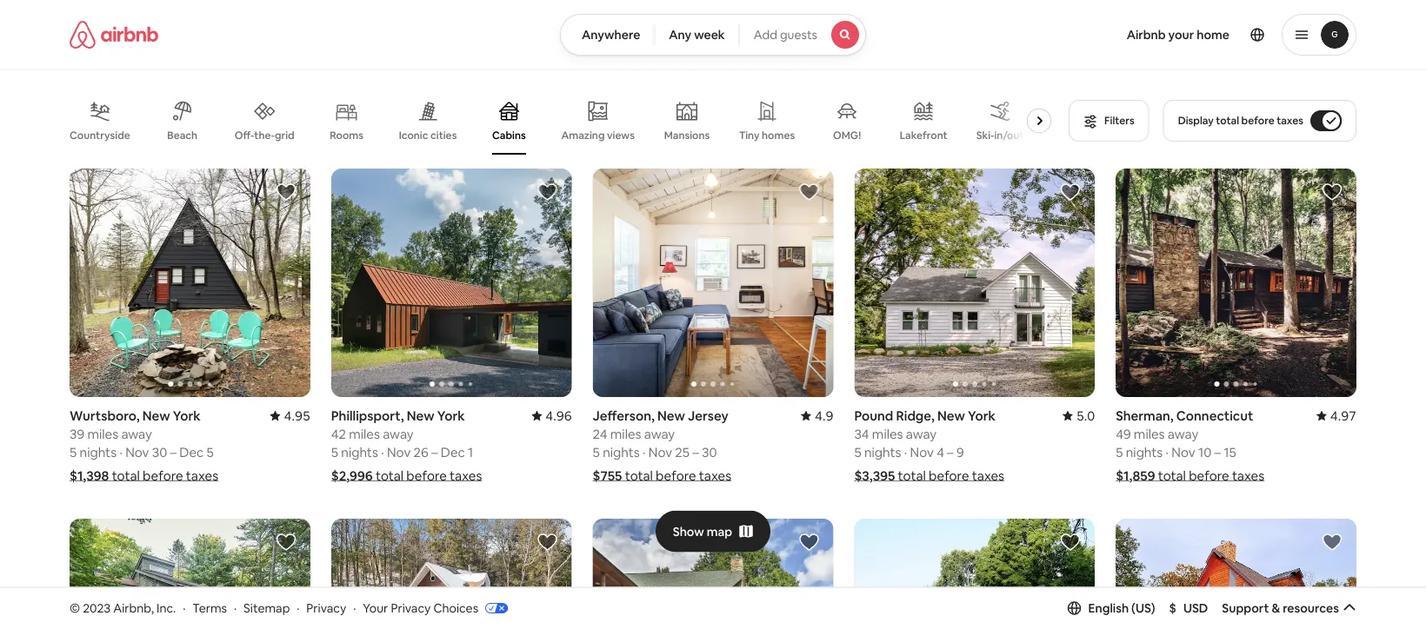 Task type: locate. For each thing, give the bounding box(es) containing it.
nov inside pound ridge, new york 34 miles away 5 nights · nov 4 – 9 $3,395 total before taxes
[[910, 444, 934, 461]]

4 nov from the left
[[649, 444, 673, 461]]

5
[[70, 444, 77, 461], [207, 444, 214, 461], [331, 444, 338, 461], [855, 444, 862, 461], [593, 444, 600, 461], [1116, 444, 1124, 461]]

york
[[173, 408, 201, 425], [437, 408, 465, 425], [968, 408, 996, 425]]

sitemap
[[244, 601, 290, 616]]

miles down the 'pound'
[[872, 426, 904, 443]]

2 privacy from the left
[[391, 601, 431, 616]]

iconic
[[399, 129, 428, 142]]

4 new from the left
[[658, 408, 685, 425]]

choices
[[434, 601, 479, 616]]

nov for nov 25 – 30
[[649, 444, 673, 461]]

4.9
[[815, 408, 834, 425]]

· left '10'
[[1166, 444, 1169, 461]]

new right wurtsboro,
[[142, 408, 170, 425]]

1 nights from the left
[[80, 444, 117, 461]]

2 – from the left
[[432, 444, 438, 461]]

· inside pound ridge, new york 34 miles away 5 nights · nov 4 – 9 $3,395 total before taxes
[[905, 444, 908, 461]]

total
[[1216, 114, 1240, 127], [112, 468, 140, 485], [376, 468, 404, 485], [898, 468, 926, 485], [625, 468, 653, 485], [1159, 468, 1187, 485]]

5 5 from the left
[[593, 444, 600, 461]]

your
[[363, 601, 388, 616]]

· left 25
[[643, 444, 646, 461]]

1 horizontal spatial 30
[[702, 444, 717, 461]]

3 nov from the left
[[910, 444, 934, 461]]

miles for wurtsboro, new york
[[87, 426, 118, 443]]

1 york from the left
[[173, 408, 201, 425]]

0 horizontal spatial privacy
[[307, 601, 346, 616]]

miles down wurtsboro,
[[87, 426, 118, 443]]

1 away from the left
[[121, 426, 152, 443]]

2 york from the left
[[437, 408, 465, 425]]

away for nov 30 – dec 5
[[121, 426, 152, 443]]

miles down phillipsport,
[[349, 426, 380, 443]]

dec inside wurtsboro, new york 39 miles away 5 nights · nov 30 – dec 5 $1,398 total before taxes
[[179, 444, 204, 461]]

nights inside wurtsboro, new york 39 miles away 5 nights · nov 30 – dec 5 $1,398 total before taxes
[[80, 444, 117, 461]]

new left jersey
[[658, 408, 685, 425]]

2 30 from the left
[[702, 444, 717, 461]]

york inside wurtsboro, new york 39 miles away 5 nights · nov 30 – dec 5 $1,398 total before taxes
[[173, 408, 201, 425]]

before down 25
[[656, 468, 696, 485]]

miles inside jefferson, new jersey 24 miles away 5 nights · nov 25 – 30 $755 total before taxes
[[611, 426, 642, 443]]

1 horizontal spatial privacy
[[391, 601, 431, 616]]

pound ridge, new york 34 miles away 5 nights · nov 4 – 9 $3,395 total before taxes
[[855, 408, 1005, 485]]

1 nov from the left
[[125, 444, 149, 461]]

away inside jefferson, new jersey 24 miles away 5 nights · nov 25 – 30 $755 total before taxes
[[644, 426, 675, 443]]

miles inside "phillipsport, new york 42 miles away 5 nights · nov 26 – dec 1 $2,996 total before taxes"
[[349, 426, 380, 443]]

26
[[414, 444, 429, 461]]

nights inside pound ridge, new york 34 miles away 5 nights · nov 4 – 9 $3,395 total before taxes
[[865, 444, 902, 461]]

add guests
[[754, 27, 818, 43]]

nights inside "phillipsport, new york 42 miles away 5 nights · nov 26 – dec 1 $2,996 total before taxes"
[[341, 444, 378, 461]]

privacy
[[307, 601, 346, 616], [391, 601, 431, 616]]

terms link
[[193, 601, 227, 616]]

profile element
[[887, 0, 1357, 70]]

0 horizontal spatial 30
[[152, 444, 167, 461]]

nov left 4
[[910, 444, 934, 461]]

your
[[1169, 27, 1195, 43]]

before down 4
[[929, 468, 970, 485]]

1
[[468, 444, 474, 461]]

sherman, connecticut 49 miles away 5 nights · nov 10 – 15 $1,859 total before taxes
[[1116, 408, 1265, 485]]

– inside wurtsboro, new york 39 miles away 5 nights · nov 30 – dec 5 $1,398 total before taxes
[[170, 444, 177, 461]]

privacy link
[[307, 601, 346, 616]]

york right wurtsboro,
[[173, 408, 201, 425]]

4 away from the left
[[644, 426, 675, 443]]

$1,398
[[70, 468, 109, 485]]

2 add to wishlist: pine bush, new york image from the left
[[799, 532, 820, 553]]

group
[[70, 87, 1059, 155], [70, 169, 310, 398], [331, 169, 572, 398], [593, 169, 834, 398], [855, 169, 1095, 398], [1116, 169, 1357, 398], [70, 519, 310, 630], [331, 519, 572, 630], [593, 519, 834, 630], [855, 519, 1095, 630], [1116, 519, 1357, 630]]

4 nights from the left
[[603, 444, 640, 461]]

anywhere
[[582, 27, 641, 43]]

amazing
[[561, 129, 605, 142]]

· down wurtsboro,
[[120, 444, 123, 461]]

away for nov 26 – dec 1
[[383, 426, 414, 443]]

2 horizontal spatial york
[[968, 408, 996, 425]]

total right display on the top of page
[[1216, 114, 1240, 127]]

nights
[[80, 444, 117, 461], [341, 444, 378, 461], [865, 444, 902, 461], [603, 444, 640, 461], [1126, 444, 1163, 461]]

inc.
[[157, 601, 176, 616]]

away inside "phillipsport, new york 42 miles away 5 nights · nov 26 – dec 1 $2,996 total before taxes"
[[383, 426, 414, 443]]

· left privacy link
[[297, 601, 300, 616]]

5 away from the left
[[1168, 426, 1199, 443]]

5 – from the left
[[1215, 444, 1221, 461]]

3 miles from the left
[[872, 426, 904, 443]]

taxes
[[1277, 114, 1304, 127], [186, 468, 218, 485], [450, 468, 482, 485], [972, 468, 1005, 485], [699, 468, 732, 485], [1233, 468, 1265, 485]]

– for 4.9
[[693, 444, 699, 461]]

2 5 from the left
[[207, 444, 214, 461]]

1 30 from the left
[[152, 444, 167, 461]]

2 new from the left
[[407, 408, 435, 425]]

away down jefferson,
[[644, 426, 675, 443]]

$
[[1170, 601, 1177, 617]]

miles down jefferson,
[[611, 426, 642, 443]]

taxes inside jefferson, new jersey 24 miles away 5 nights · nov 25 – 30 $755 total before taxes
[[699, 468, 732, 485]]

dec inside "phillipsport, new york 42 miles away 5 nights · nov 26 – dec 1 $2,996 total before taxes"
[[441, 444, 465, 461]]

total right $1,398
[[112, 468, 140, 485]]

6 5 from the left
[[1116, 444, 1124, 461]]

new
[[142, 408, 170, 425], [407, 408, 435, 425], [938, 408, 966, 425], [658, 408, 685, 425]]

total right the $755
[[625, 468, 653, 485]]

– inside jefferson, new jersey 24 miles away 5 nights · nov 25 – 30 $755 total before taxes
[[693, 444, 699, 461]]

2 nov from the left
[[387, 444, 411, 461]]

0 horizontal spatial add to wishlist: pine bush, new york image
[[276, 532, 296, 553]]

nights up the $755
[[603, 444, 640, 461]]

new inside "phillipsport, new york 42 miles away 5 nights · nov 26 – dec 1 $2,996 total before taxes"
[[407, 408, 435, 425]]

1 miles from the left
[[87, 426, 118, 443]]

nights up $1,398
[[80, 444, 117, 461]]

tiny homes
[[739, 129, 795, 142]]

york right phillipsport,
[[437, 408, 465, 425]]

1 horizontal spatial add to wishlist: pine bush, new york image
[[799, 532, 820, 553]]

beach
[[167, 129, 198, 142]]

support
[[1223, 601, 1270, 617]]

nov left 26
[[387, 444, 411, 461]]

1 5 from the left
[[70, 444, 77, 461]]

30 inside wurtsboro, new york 39 miles away 5 nights · nov 30 – dec 5 $1,398 total before taxes
[[152, 444, 167, 461]]

3 nights from the left
[[865, 444, 902, 461]]

nov inside "phillipsport, new york 42 miles away 5 nights · nov 26 – dec 1 $2,996 total before taxes"
[[387, 444, 411, 461]]

2 dec from the left
[[441, 444, 465, 461]]

privacy right your
[[391, 601, 431, 616]]

before right display on the top of page
[[1242, 114, 1275, 127]]

nov inside sherman, connecticut 49 miles away 5 nights · nov 10 – 15 $1,859 total before taxes
[[1172, 444, 1196, 461]]

4.95 out of 5 average rating image
[[270, 408, 310, 425]]

add to wishlist: pine bush, new york image
[[276, 532, 296, 553], [799, 532, 820, 553]]

0 horizontal spatial dec
[[179, 444, 204, 461]]

new inside jefferson, new jersey 24 miles away 5 nights · nov 25 – 30 $755 total before taxes
[[658, 408, 685, 425]]

5 miles from the left
[[1134, 426, 1165, 443]]

5 nights from the left
[[1126, 444, 1163, 461]]

4 5 from the left
[[855, 444, 862, 461]]

away down ridge,
[[906, 426, 937, 443]]

4.96 out of 5 average rating image
[[532, 408, 572, 425]]

before
[[1242, 114, 1275, 127], [143, 468, 183, 485], [407, 468, 447, 485], [929, 468, 970, 485], [656, 468, 696, 485], [1189, 468, 1230, 485]]

nights up $1,859
[[1126, 444, 1163, 461]]

show
[[673, 524, 705, 540]]

tiny
[[739, 129, 760, 142]]

ridge,
[[897, 408, 935, 425]]

nights up $3,395
[[865, 444, 902, 461]]

new inside wurtsboro, new york 39 miles away 5 nights · nov 30 – dec 5 $1,398 total before taxes
[[142, 408, 170, 425]]

before down 26
[[407, 468, 447, 485]]

new up 26
[[407, 408, 435, 425]]

nov for nov 30 – dec 5
[[125, 444, 149, 461]]

3 new from the left
[[938, 408, 966, 425]]

away
[[121, 426, 152, 443], [383, 426, 414, 443], [906, 426, 937, 443], [644, 426, 675, 443], [1168, 426, 1199, 443]]

before inside jefferson, new jersey 24 miles away 5 nights · nov 25 – 30 $755 total before taxes
[[656, 468, 696, 485]]

dec
[[179, 444, 204, 461], [441, 444, 465, 461]]

nights up $2,996
[[341, 444, 378, 461]]

1 horizontal spatial york
[[437, 408, 465, 425]]

1 dec from the left
[[179, 444, 204, 461]]

taxes inside pound ridge, new york 34 miles away 5 nights · nov 4 – 9 $3,395 total before taxes
[[972, 468, 1005, 485]]

30
[[152, 444, 167, 461], [702, 444, 717, 461]]

york inside "phillipsport, new york 42 miles away 5 nights · nov 26 – dec 1 $2,996 total before taxes"
[[437, 408, 465, 425]]

0 horizontal spatial york
[[173, 408, 201, 425]]

jefferson,
[[593, 408, 655, 425]]

total right $1,859
[[1159, 468, 1187, 485]]

york right ridge,
[[968, 408, 996, 425]]

4
[[937, 444, 945, 461]]

nov down wurtsboro,
[[125, 444, 149, 461]]

2 away from the left
[[383, 426, 414, 443]]

miles for jefferson, new jersey
[[611, 426, 642, 443]]

new for 4.96
[[407, 408, 435, 425]]

phillipsport,
[[331, 408, 404, 425]]

· left 26
[[381, 444, 384, 461]]

nov inside jefferson, new jersey 24 miles away 5 nights · nov 25 – 30 $755 total before taxes
[[649, 444, 673, 461]]

display total before taxes button
[[1164, 100, 1357, 142]]

any
[[669, 27, 692, 43]]

rooms
[[330, 129, 364, 142]]

nov left 25
[[649, 444, 673, 461]]

5 nov from the left
[[1172, 444, 1196, 461]]

1 new from the left
[[142, 408, 170, 425]]

1 horizontal spatial dec
[[441, 444, 465, 461]]

privacy left your
[[307, 601, 346, 616]]

4.96
[[546, 408, 572, 425]]

taxes inside wurtsboro, new york 39 miles away 5 nights · nov 30 – dec 5 $1,398 total before taxes
[[186, 468, 218, 485]]

airbnb your home
[[1127, 27, 1230, 43]]

lakefront
[[900, 129, 948, 142]]

total inside jefferson, new jersey 24 miles away 5 nights · nov 25 – 30 $755 total before taxes
[[625, 468, 653, 485]]

· left your
[[353, 601, 356, 616]]

1 add to wishlist: pine bush, new york image from the left
[[276, 532, 296, 553]]

away up 26
[[383, 426, 414, 443]]

3 away from the left
[[906, 426, 937, 443]]

before right $1,398
[[143, 468, 183, 485]]

total right $2,996
[[376, 468, 404, 485]]

wurtsboro,
[[70, 408, 140, 425]]

miles
[[87, 426, 118, 443], [349, 426, 380, 443], [872, 426, 904, 443], [611, 426, 642, 443], [1134, 426, 1165, 443]]

away up '10'
[[1168, 426, 1199, 443]]

4 – from the left
[[693, 444, 699, 461]]

4.95
[[284, 408, 310, 425]]

1 – from the left
[[170, 444, 177, 461]]

3 5 from the left
[[331, 444, 338, 461]]

miles down sherman, on the right bottom of page
[[1134, 426, 1165, 443]]

(us)
[[1132, 601, 1156, 617]]

add to wishlist: milford, pennsylvania image
[[537, 532, 558, 553]]

away inside sherman, connecticut 49 miles away 5 nights · nov 10 – 15 $1,859 total before taxes
[[1168, 426, 1199, 443]]

nov inside wurtsboro, new york 39 miles away 5 nights · nov 30 – dec 5 $1,398 total before taxes
[[125, 444, 149, 461]]

cities
[[431, 129, 457, 142]]

your privacy choices link
[[363, 601, 508, 618]]

miles inside pound ridge, new york 34 miles away 5 nights · nov 4 – 9 $3,395 total before taxes
[[872, 426, 904, 443]]

in/out
[[995, 129, 1025, 142]]

·
[[120, 444, 123, 461], [381, 444, 384, 461], [905, 444, 908, 461], [643, 444, 646, 461], [1166, 444, 1169, 461], [183, 601, 186, 616], [234, 601, 237, 616], [297, 601, 300, 616], [353, 601, 356, 616]]

away down wurtsboro,
[[121, 426, 152, 443]]

miles inside wurtsboro, new york 39 miles away 5 nights · nov 30 – dec 5 $1,398 total before taxes
[[87, 426, 118, 443]]

away inside wurtsboro, new york 39 miles away 5 nights · nov 30 – dec 5 $1,398 total before taxes
[[121, 426, 152, 443]]

total right $3,395
[[898, 468, 926, 485]]

· left 4
[[905, 444, 908, 461]]

nights inside jefferson, new jersey 24 miles away 5 nights · nov 25 – 30 $755 total before taxes
[[603, 444, 640, 461]]

before inside sherman, connecticut 49 miles away 5 nights · nov 10 – 15 $1,859 total before taxes
[[1189, 468, 1230, 485]]

5 inside jefferson, new jersey 24 miles away 5 nights · nov 25 – 30 $755 total before taxes
[[593, 444, 600, 461]]

4 miles from the left
[[611, 426, 642, 443]]

–
[[170, 444, 177, 461], [432, 444, 438, 461], [948, 444, 954, 461], [693, 444, 699, 461], [1215, 444, 1221, 461]]

5 inside "phillipsport, new york 42 miles away 5 nights · nov 26 – dec 1 $2,996 total before taxes"
[[331, 444, 338, 461]]

– inside "phillipsport, new york 42 miles away 5 nights · nov 26 – dec 1 $2,996 total before taxes"
[[432, 444, 438, 461]]

15
[[1224, 444, 1237, 461]]

before down '10'
[[1189, 468, 1230, 485]]

None search field
[[560, 14, 867, 56]]

jefferson, new jersey 24 miles away 5 nights · nov 25 – 30 $755 total before taxes
[[593, 408, 732, 485]]

2 nights from the left
[[341, 444, 378, 461]]

2 miles from the left
[[349, 426, 380, 443]]

new right ridge,
[[938, 408, 966, 425]]

countryside
[[70, 129, 130, 142]]

the-
[[254, 129, 275, 142]]

terms
[[193, 601, 227, 616]]

show map
[[673, 524, 733, 540]]

3 york from the left
[[968, 408, 996, 425]]

$1,859
[[1116, 468, 1156, 485]]

nov left '10'
[[1172, 444, 1196, 461]]

3 – from the left
[[948, 444, 954, 461]]

connecticut
[[1177, 408, 1254, 425]]

english (us) button
[[1068, 601, 1156, 617]]

$3,395
[[855, 468, 896, 485]]

total inside "phillipsport, new york 42 miles away 5 nights · nov 26 – dec 1 $2,996 total before taxes"
[[376, 468, 404, 485]]



Task type: vqa. For each thing, say whether or not it's contained in the screenshot.


Task type: describe. For each thing, give the bounding box(es) containing it.
before inside "phillipsport, new york 42 miles away 5 nights · nov 26 – dec 1 $2,996 total before taxes"
[[407, 468, 447, 485]]

4.97
[[1331, 408, 1357, 425]]

new for 4.95
[[142, 408, 170, 425]]

&
[[1272, 601, 1281, 617]]

· right terms
[[234, 601, 237, 616]]

42
[[331, 426, 346, 443]]

phillipsport, new york 42 miles away 5 nights · nov 26 – dec 1 $2,996 total before taxes
[[331, 408, 482, 485]]

pound
[[855, 408, 894, 425]]

1 privacy from the left
[[307, 601, 346, 616]]

grid
[[275, 129, 295, 142]]

nights for phillipsport, new york 42 miles away 5 nights · nov 26 – dec 1 $2,996 total before taxes
[[341, 444, 378, 461]]

$2,996
[[331, 468, 373, 485]]

· inside wurtsboro, new york 39 miles away 5 nights · nov 30 – dec 5 $1,398 total before taxes
[[120, 444, 123, 461]]

map
[[707, 524, 733, 540]]

before inside wurtsboro, new york 39 miles away 5 nights · nov 30 – dec 5 $1,398 total before taxes
[[143, 468, 183, 485]]

total inside sherman, connecticut 49 miles away 5 nights · nov 10 – 15 $1,859 total before taxes
[[1159, 468, 1187, 485]]

add guests button
[[739, 14, 867, 56]]

total inside display total before taxes button
[[1216, 114, 1240, 127]]

filters button
[[1069, 100, 1150, 142]]

$755
[[593, 468, 622, 485]]

omg!
[[833, 129, 862, 142]]

off-
[[235, 129, 254, 142]]

week
[[694, 27, 725, 43]]

add
[[754, 27, 778, 43]]

any week button
[[654, 14, 740, 56]]

homes
[[762, 129, 795, 142]]

airbnb
[[1127, 27, 1166, 43]]

off-the-grid
[[235, 129, 295, 142]]

dec for 1
[[441, 444, 465, 461]]

anywhere button
[[560, 14, 655, 56]]

english
[[1089, 601, 1129, 617]]

34
[[855, 426, 870, 443]]

your privacy choices
[[363, 601, 479, 616]]

cabins
[[492, 129, 526, 142]]

before inside button
[[1242, 114, 1275, 127]]

2023
[[83, 601, 111, 616]]

mansions
[[664, 129, 710, 142]]

airbnb,
[[113, 601, 154, 616]]

none search field containing anywhere
[[560, 14, 867, 56]]

24
[[593, 426, 608, 443]]

· inside jefferson, new jersey 24 miles away 5 nights · nov 25 – 30 $755 total before taxes
[[643, 444, 646, 461]]

– for 4.96
[[432, 444, 438, 461]]

nights for wurtsboro, new york 39 miles away 5 nights · nov 30 – dec 5 $1,398 total before taxes
[[80, 444, 117, 461]]

add to wishlist: phillipsport, new york image
[[537, 182, 558, 203]]

ski-in/out
[[977, 129, 1025, 142]]

49
[[1116, 426, 1131, 443]]

5 inside pound ridge, new york 34 miles away 5 nights · nov 4 – 9 $3,395 total before taxes
[[855, 444, 862, 461]]

9
[[957, 444, 964, 461]]

add to wishlist: pound ridge, new york image
[[1061, 182, 1082, 203]]

· inside "phillipsport, new york 42 miles away 5 nights · nov 26 – dec 1 $2,996 total before taxes"
[[381, 444, 384, 461]]

miles for phillipsport, new york
[[349, 426, 380, 443]]

5.0 out of 5 average rating image
[[1063, 408, 1095, 425]]

add to wishlist: narrowsburg, new york image
[[1322, 532, 1343, 553]]

– for 4.95
[[170, 444, 177, 461]]

total inside pound ridge, new york 34 miles away 5 nights · nov 4 – 9 $3,395 total before taxes
[[898, 468, 926, 485]]

25
[[675, 444, 690, 461]]

4.97 out of 5 average rating image
[[1317, 408, 1357, 425]]

home
[[1197, 27, 1230, 43]]

before inside pound ridge, new york 34 miles away 5 nights · nov 4 – 9 $3,395 total before taxes
[[929, 468, 970, 485]]

filters
[[1105, 114, 1135, 127]]

nights inside sherman, connecticut 49 miles away 5 nights · nov 10 – 15 $1,859 total before taxes
[[1126, 444, 1163, 461]]

views
[[607, 129, 635, 142]]

· right inc. at the bottom left of page
[[183, 601, 186, 616]]

york for wurtsboro, new york
[[173, 408, 201, 425]]

airbnb your home link
[[1117, 17, 1241, 53]]

new inside pound ridge, new york 34 miles away 5 nights · nov 4 – 9 $3,395 total before taxes
[[938, 408, 966, 425]]

group containing off-the-grid
[[70, 87, 1059, 155]]

jersey
[[688, 408, 729, 425]]

sherman,
[[1116, 408, 1174, 425]]

york for phillipsport, new york
[[437, 408, 465, 425]]

sitemap link
[[244, 601, 290, 616]]

display total before taxes
[[1179, 114, 1304, 127]]

miles inside sherman, connecticut 49 miles away 5 nights · nov 10 – 15 $1,859 total before taxes
[[1134, 426, 1165, 443]]

nov for nov 26 – dec 1
[[387, 444, 411, 461]]

add to wishlist: jefferson, new jersey image
[[799, 182, 820, 203]]

resources
[[1283, 601, 1340, 617]]

add to wishlist: sherman, connecticut image
[[1322, 182, 1343, 203]]

5 inside sherman, connecticut 49 miles away 5 nights · nov 10 – 15 $1,859 total before taxes
[[1116, 444, 1124, 461]]

any week
[[669, 27, 725, 43]]

dec for 5
[[179, 444, 204, 461]]

4.9 out of 5 average rating image
[[801, 408, 834, 425]]

taxes inside display total before taxes button
[[1277, 114, 1304, 127]]

© 2023 airbnb, inc. ·
[[70, 601, 186, 616]]

add to wishlist: wurtsboro, new york image
[[276, 182, 296, 203]]

support & resources
[[1223, 601, 1340, 617]]

10
[[1199, 444, 1212, 461]]

– inside sherman, connecticut 49 miles away 5 nights · nov 10 – 15 $1,859 total before taxes
[[1215, 444, 1221, 461]]

– inside pound ridge, new york 34 miles away 5 nights · nov 4 – 9 $3,395 total before taxes
[[948, 444, 954, 461]]

taxes inside "phillipsport, new york 42 miles away 5 nights · nov 26 – dec 1 $2,996 total before taxes"
[[450, 468, 482, 485]]

new for 4.9
[[658, 408, 685, 425]]

nights for jefferson, new jersey 24 miles away 5 nights · nov 25 – 30 $755 total before taxes
[[603, 444, 640, 461]]

wurtsboro, new york 39 miles away 5 nights · nov 30 – dec 5 $1,398 total before taxes
[[70, 408, 218, 485]]

total inside wurtsboro, new york 39 miles away 5 nights · nov 30 – dec 5 $1,398 total before taxes
[[112, 468, 140, 485]]

away inside pound ridge, new york 34 miles away 5 nights · nov 4 – 9 $3,395 total before taxes
[[906, 426, 937, 443]]

show map button
[[656, 511, 771, 553]]

©
[[70, 601, 80, 616]]

taxes inside sherman, connecticut 49 miles away 5 nights · nov 10 – 15 $1,859 total before taxes
[[1233, 468, 1265, 485]]

york inside pound ridge, new york 34 miles away 5 nights · nov 4 – 9 $3,395 total before taxes
[[968, 408, 996, 425]]

display
[[1179, 114, 1214, 127]]

usd
[[1184, 601, 1209, 617]]

iconic cities
[[399, 129, 457, 142]]

add to wishlist: middletown, new york image
[[1061, 532, 1082, 553]]

away for nov 25 – 30
[[644, 426, 675, 443]]

support & resources button
[[1223, 601, 1357, 617]]

amazing views
[[561, 129, 635, 142]]

terms · sitemap · privacy ·
[[193, 601, 356, 616]]

5.0
[[1077, 408, 1095, 425]]

39
[[70, 426, 85, 443]]

· inside sherman, connecticut 49 miles away 5 nights · nov 10 – 15 $1,859 total before taxes
[[1166, 444, 1169, 461]]

30 inside jefferson, new jersey 24 miles away 5 nights · nov 25 – 30 $755 total before taxes
[[702, 444, 717, 461]]

english (us)
[[1089, 601, 1156, 617]]

$ usd
[[1170, 601, 1209, 617]]



